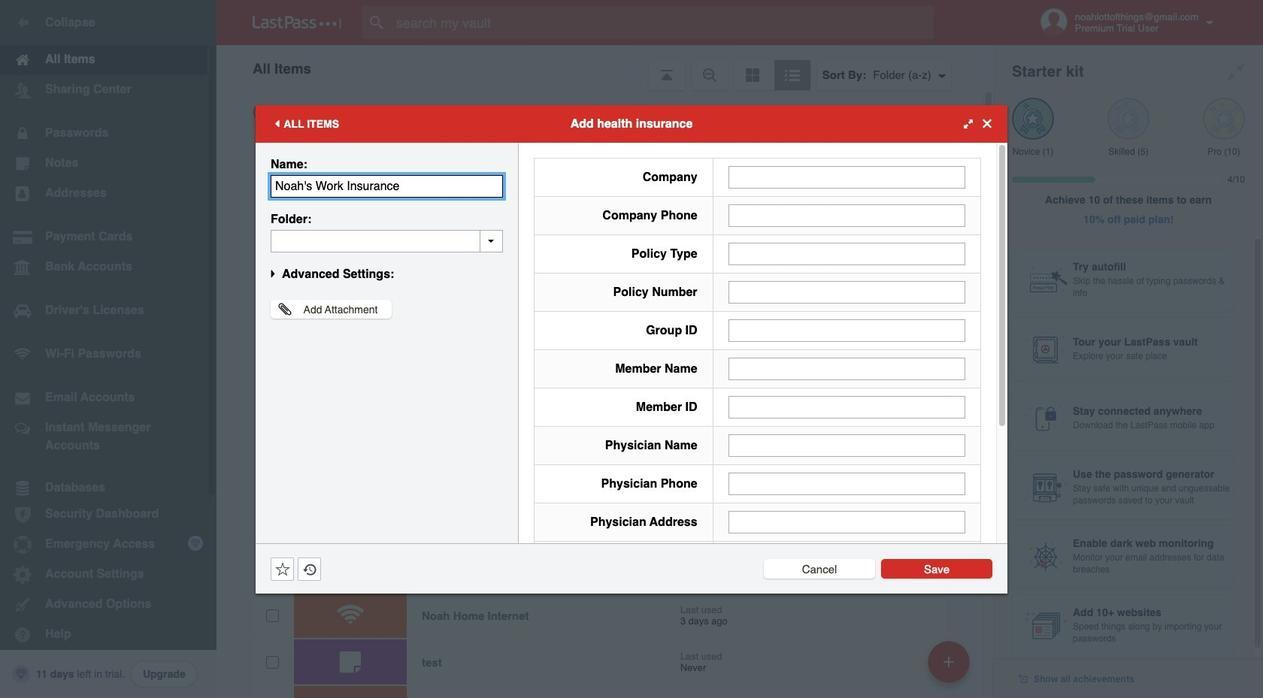 Task type: vqa. For each thing, say whether or not it's contained in the screenshot.
New item element at the right
no



Task type: describe. For each thing, give the bounding box(es) containing it.
main navigation navigation
[[0, 0, 217, 699]]

search my vault text field
[[363, 6, 964, 39]]

vault options navigation
[[217, 45, 995, 90]]

lastpass image
[[253, 16, 342, 29]]



Task type: locate. For each thing, give the bounding box(es) containing it.
dialog
[[256, 105, 1008, 690]]

new item image
[[944, 657, 955, 668]]

new item navigation
[[923, 637, 980, 699]]

Search search field
[[363, 6, 964, 39]]

None text field
[[729, 204, 966, 227], [271, 230, 503, 252], [729, 358, 966, 380], [729, 434, 966, 457], [729, 204, 966, 227], [271, 230, 503, 252], [729, 358, 966, 380], [729, 434, 966, 457]]

None text field
[[729, 166, 966, 188], [271, 175, 503, 197], [729, 243, 966, 265], [729, 281, 966, 304], [729, 319, 966, 342], [729, 396, 966, 419], [729, 473, 966, 495], [729, 511, 966, 534], [729, 166, 966, 188], [271, 175, 503, 197], [729, 243, 966, 265], [729, 281, 966, 304], [729, 319, 966, 342], [729, 396, 966, 419], [729, 473, 966, 495], [729, 511, 966, 534]]



